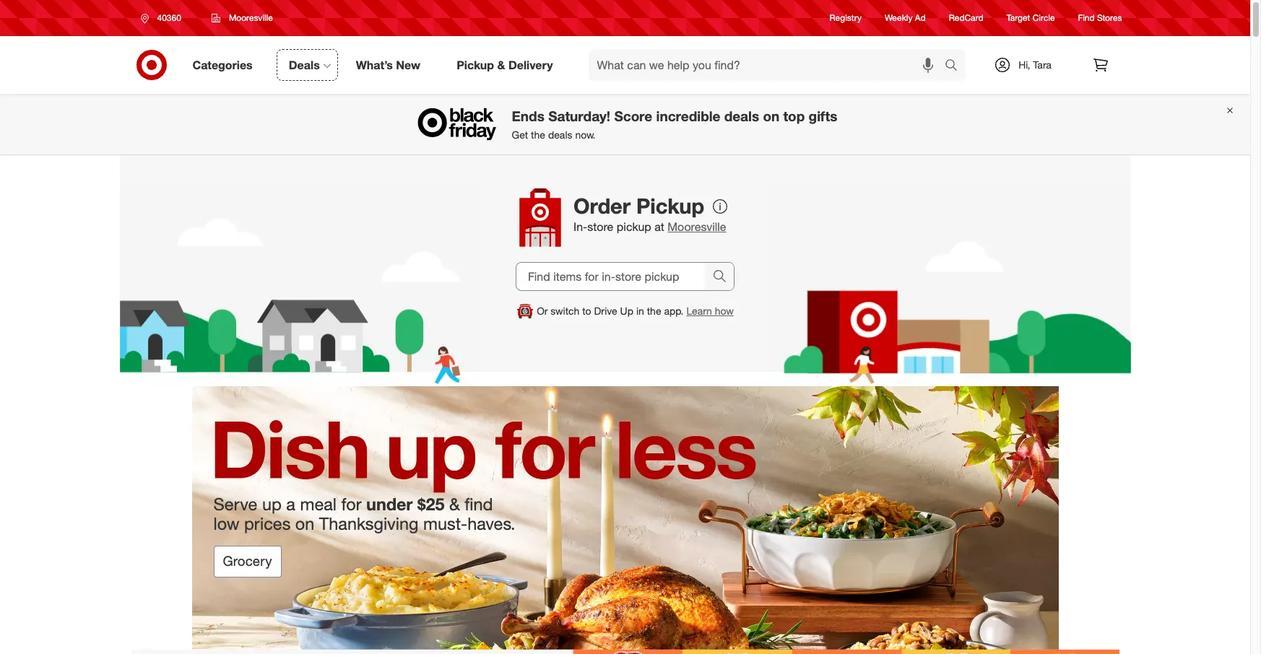 Task type: locate. For each thing, give the bounding box(es) containing it.
deals left now.
[[548, 129, 573, 141]]

on
[[764, 108, 780, 125], [296, 514, 315, 535]]

grocery
[[223, 554, 272, 570]]

0 vertical spatial the
[[531, 129, 546, 141]]

mooresville right at
[[668, 220, 727, 234]]

up
[[262, 494, 282, 515]]

1 vertical spatial on
[[296, 514, 315, 535]]

on left top
[[764, 108, 780, 125]]

in-
[[574, 220, 588, 234]]

1 vertical spatial deals
[[548, 129, 573, 141]]

up
[[621, 305, 634, 317]]

0 vertical spatial pickup
[[457, 58, 494, 72]]

1 horizontal spatial the
[[647, 305, 662, 317]]

deals left top
[[725, 108, 760, 125]]

Find items for in-store pickup search field
[[517, 263, 705, 291]]

the right in
[[647, 305, 662, 317]]

order
[[574, 193, 631, 219]]

0 vertical spatial on
[[764, 108, 780, 125]]

0 horizontal spatial on
[[296, 514, 315, 535]]

a
[[286, 494, 296, 515]]

what's new link
[[344, 49, 439, 81]]

haves.
[[468, 514, 516, 535]]

grocery button
[[214, 546, 282, 578]]

find stores
[[1079, 13, 1123, 23]]

deals
[[725, 108, 760, 125], [548, 129, 573, 141]]

target circle link
[[1007, 12, 1056, 24]]

registry link
[[830, 12, 862, 24]]

mooresville
[[229, 12, 273, 23], [668, 220, 727, 234]]

weekly ad link
[[885, 12, 926, 24]]

1 horizontal spatial mooresville
[[668, 220, 727, 234]]

1 horizontal spatial &
[[498, 58, 506, 72]]

40360 button
[[131, 5, 197, 31]]

What can we help you find? suggestions appear below search field
[[589, 49, 949, 81]]

low
[[214, 514, 240, 535]]

the right get
[[531, 129, 546, 141]]

or switch to drive up in the app. learn how
[[537, 305, 734, 317]]

0 vertical spatial deals
[[725, 108, 760, 125]]

$25
[[418, 494, 445, 515]]

find
[[465, 494, 493, 515]]

0 horizontal spatial &
[[450, 494, 460, 515]]

0 vertical spatial &
[[498, 58, 506, 72]]

gifts
[[809, 108, 838, 125]]

& right the $25
[[450, 494, 460, 515]]

& find low prices on thanksgiving must-haves.
[[214, 494, 516, 535]]

the
[[531, 129, 546, 141], [647, 305, 662, 317]]

1 vertical spatial pickup
[[637, 193, 705, 219]]

pickup
[[457, 58, 494, 72], [637, 193, 705, 219]]

mooresville up categories link
[[229, 12, 273, 23]]

deals
[[289, 58, 320, 72]]

drive
[[594, 305, 618, 317]]

pickup up at
[[637, 193, 705, 219]]

1 vertical spatial &
[[450, 494, 460, 515]]

order pickup
[[574, 193, 705, 219]]

0 horizontal spatial mooresville
[[229, 12, 273, 23]]

pickup left delivery
[[457, 58, 494, 72]]

categories link
[[180, 49, 271, 81]]

on right prices
[[296, 514, 315, 535]]

0 vertical spatial mooresville
[[229, 12, 273, 23]]

hi, tara
[[1019, 59, 1052, 71]]

0 horizontal spatial the
[[531, 129, 546, 141]]

redcard link
[[950, 12, 984, 24]]

what's new
[[356, 58, 421, 72]]

learn
[[687, 305, 713, 317]]

at
[[655, 220, 665, 234]]

mooresville inside dropdown button
[[229, 12, 273, 23]]

pickup & delivery
[[457, 58, 553, 72]]

1 horizontal spatial on
[[764, 108, 780, 125]]

&
[[498, 58, 506, 72], [450, 494, 460, 515]]

40360
[[157, 12, 181, 23]]

1 vertical spatial the
[[647, 305, 662, 317]]

target
[[1007, 13, 1031, 23]]

& inside "& find low prices on thanksgiving must-haves."
[[450, 494, 460, 515]]

redcard
[[950, 13, 984, 23]]

serve up a meal for under $25
[[214, 494, 445, 515]]

to
[[583, 305, 592, 317]]

1 horizontal spatial deals
[[725, 108, 760, 125]]

& left delivery
[[498, 58, 506, 72]]

ends saturday! score incredible deals on top gifts get the deals now.
[[512, 108, 838, 141]]



Task type: describe. For each thing, give the bounding box(es) containing it.
switch
[[551, 305, 580, 317]]

delivery
[[509, 58, 553, 72]]

ad
[[916, 13, 926, 23]]

search button
[[939, 49, 973, 84]]

thanksgiving
[[319, 514, 419, 535]]

the inside ends saturday! score incredible deals on top gifts get the deals now.
[[531, 129, 546, 141]]

prices
[[244, 514, 291, 535]]

score
[[615, 108, 653, 125]]

hi,
[[1019, 59, 1031, 71]]

in
[[637, 305, 645, 317]]

pickup
[[617, 220, 652, 234]]

pickup & delivery link
[[445, 49, 571, 81]]

get
[[512, 129, 529, 141]]

how
[[715, 305, 734, 317]]

top
[[784, 108, 805, 125]]

under
[[366, 494, 413, 515]]

or
[[537, 305, 548, 317]]

weekly
[[885, 13, 913, 23]]

search
[[939, 59, 973, 73]]

dish up for less image
[[192, 387, 1059, 655]]

weekly ad
[[885, 13, 926, 23]]

find stores link
[[1079, 12, 1123, 24]]

saturday!
[[549, 108, 611, 125]]

0 horizontal spatial deals
[[548, 129, 573, 141]]

stores
[[1098, 13, 1123, 23]]

target circle
[[1007, 13, 1056, 23]]

ends
[[512, 108, 545, 125]]

for
[[342, 494, 362, 515]]

serve
[[214, 494, 258, 515]]

deals link
[[277, 49, 338, 81]]

1 vertical spatial mooresville
[[668, 220, 727, 234]]

on inside "& find low prices on thanksgiving must-haves."
[[296, 514, 315, 535]]

tara
[[1034, 59, 1052, 71]]

mooresville button
[[202, 5, 283, 31]]

1 horizontal spatial pickup
[[637, 193, 705, 219]]

registry
[[830, 13, 862, 23]]

circle
[[1033, 13, 1056, 23]]

incredible
[[657, 108, 721, 125]]

new
[[396, 58, 421, 72]]

on inside ends saturday! score incredible deals on top gifts get the deals now.
[[764, 108, 780, 125]]

learn how button
[[687, 304, 734, 319]]

store
[[588, 220, 614, 234]]

find
[[1079, 13, 1095, 23]]

in-store pickup at mooresville
[[574, 220, 727, 234]]

app.
[[665, 305, 684, 317]]

categories
[[193, 58, 253, 72]]

now.
[[576, 129, 596, 141]]

must-
[[424, 514, 468, 535]]

what's
[[356, 58, 393, 72]]

0 horizontal spatial pickup
[[457, 58, 494, 72]]

meal
[[300, 494, 337, 515]]



Task type: vqa. For each thing, say whether or not it's contained in the screenshot.
Delivery
yes



